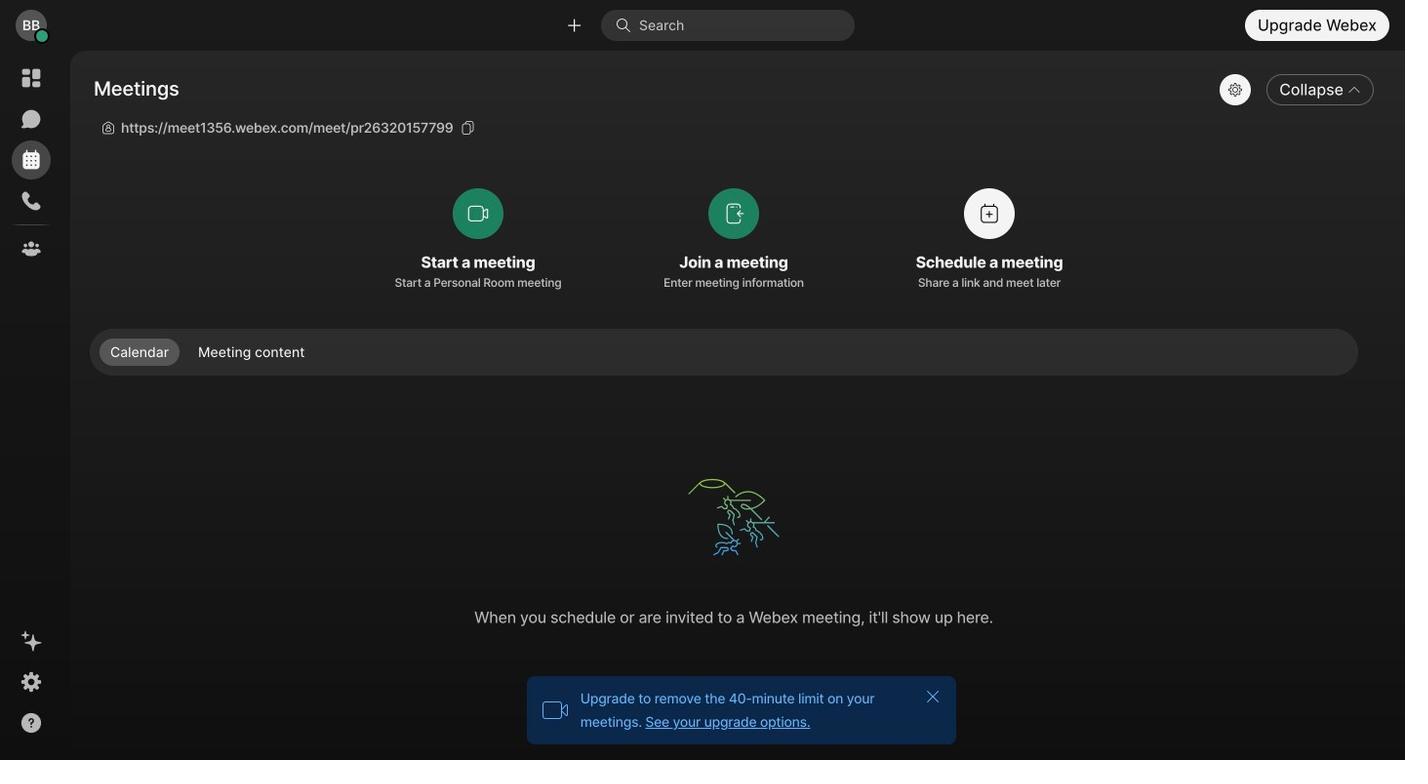 Task type: vqa. For each thing, say whether or not it's contained in the screenshot.
Webex tab list
yes



Task type: locate. For each thing, give the bounding box(es) containing it.
camera_28 image
[[542, 697, 569, 724]]

webex tab list
[[12, 59, 51, 268]]

navigation
[[0, 51, 62, 760]]



Task type: describe. For each thing, give the bounding box(es) containing it.
cancel_16 image
[[926, 689, 941, 705]]



